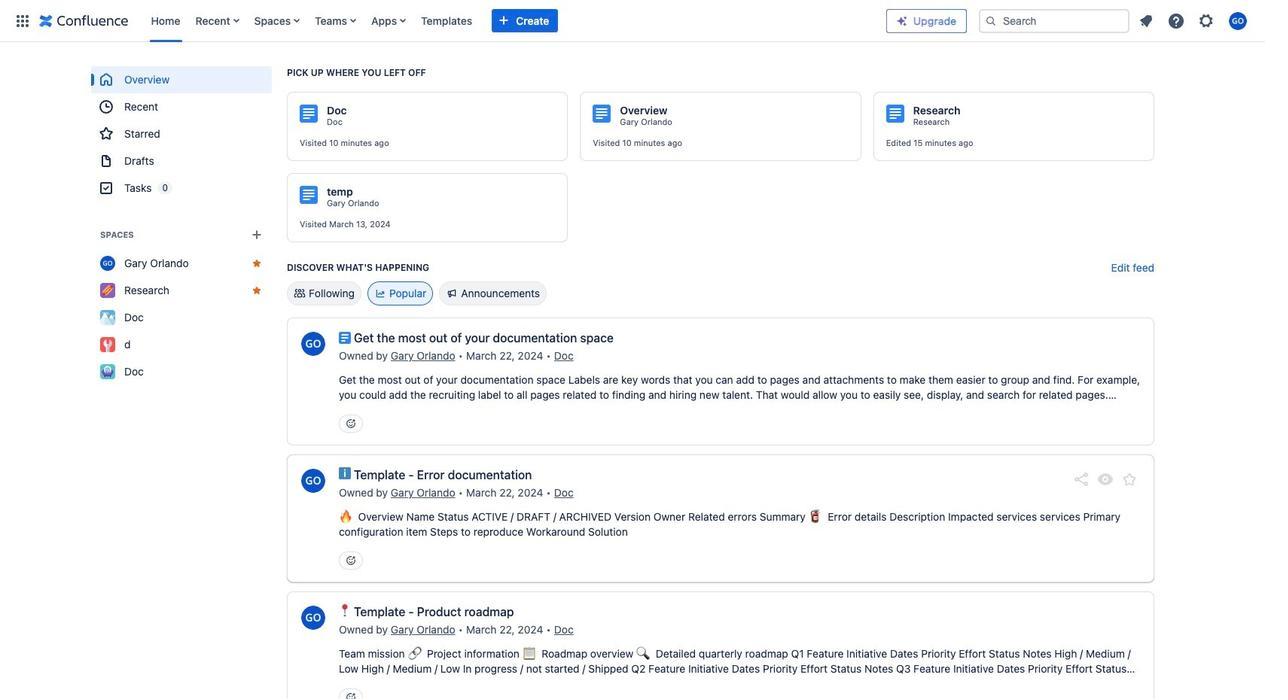 Task type: locate. For each thing, give the bounding box(es) containing it.
1 more information about gary orlando image from the top
[[300, 331, 327, 358]]

1 horizontal spatial list
[[1133, 7, 1256, 34]]

1 vertical spatial more information about gary orlando image
[[300, 605, 327, 632]]

group
[[91, 66, 272, 202]]

0 horizontal spatial list
[[143, 0, 886, 42]]

2 more information about gary orlando image from the top
[[300, 605, 327, 632]]

list
[[143, 0, 886, 42], [1133, 7, 1256, 34]]

unstar this space image
[[251, 258, 263, 270]]

None search field
[[979, 9, 1129, 33]]

banner
[[0, 0, 1265, 42]]

:information_source: image
[[339, 468, 351, 480], [339, 468, 351, 480]]

confluence image
[[39, 12, 128, 30], [39, 12, 128, 30]]

unstar this space image
[[251, 285, 263, 297]]

2 add reaction image from the top
[[345, 692, 357, 700]]

star image
[[1120, 471, 1139, 489]]

share image
[[1072, 471, 1090, 489]]

unwatch image
[[1096, 471, 1114, 489]]

more information about gary orlando image
[[300, 331, 327, 358], [300, 605, 327, 632]]

add reaction image
[[345, 418, 357, 430], [345, 692, 357, 700]]

add reaction image
[[345, 555, 357, 567]]

global element
[[9, 0, 886, 42]]

your profile and preferences image
[[1229, 12, 1247, 30]]

more information about gary orlando image
[[300, 468, 327, 495]]

0 vertical spatial add reaction image
[[345, 418, 357, 430]]

Search field
[[979, 9, 1129, 33]]

1 add reaction image from the top
[[345, 418, 357, 430]]

1 vertical spatial add reaction image
[[345, 692, 357, 700]]

0 vertical spatial more information about gary orlando image
[[300, 331, 327, 358]]

more information about gary orlando image for 2nd add reaction icon
[[300, 605, 327, 632]]



Task type: describe. For each thing, give the bounding box(es) containing it.
:round_pushpin: image
[[339, 605, 351, 617]]

notification icon image
[[1137, 12, 1155, 30]]

premium image
[[896, 15, 908, 27]]

settings icon image
[[1197, 12, 1215, 30]]

list for premium icon
[[1133, 7, 1256, 34]]

list for appswitcher icon
[[143, 0, 886, 42]]

search image
[[985, 15, 997, 27]]

help icon image
[[1167, 12, 1185, 30]]

:round_pushpin: image
[[339, 605, 351, 617]]

more information about gary orlando image for second add reaction icon from the bottom of the page
[[300, 331, 327, 358]]

appswitcher icon image
[[14, 12, 32, 30]]

create a space image
[[248, 226, 266, 244]]



Task type: vqa. For each thing, say whether or not it's contained in the screenshot.
the
no



